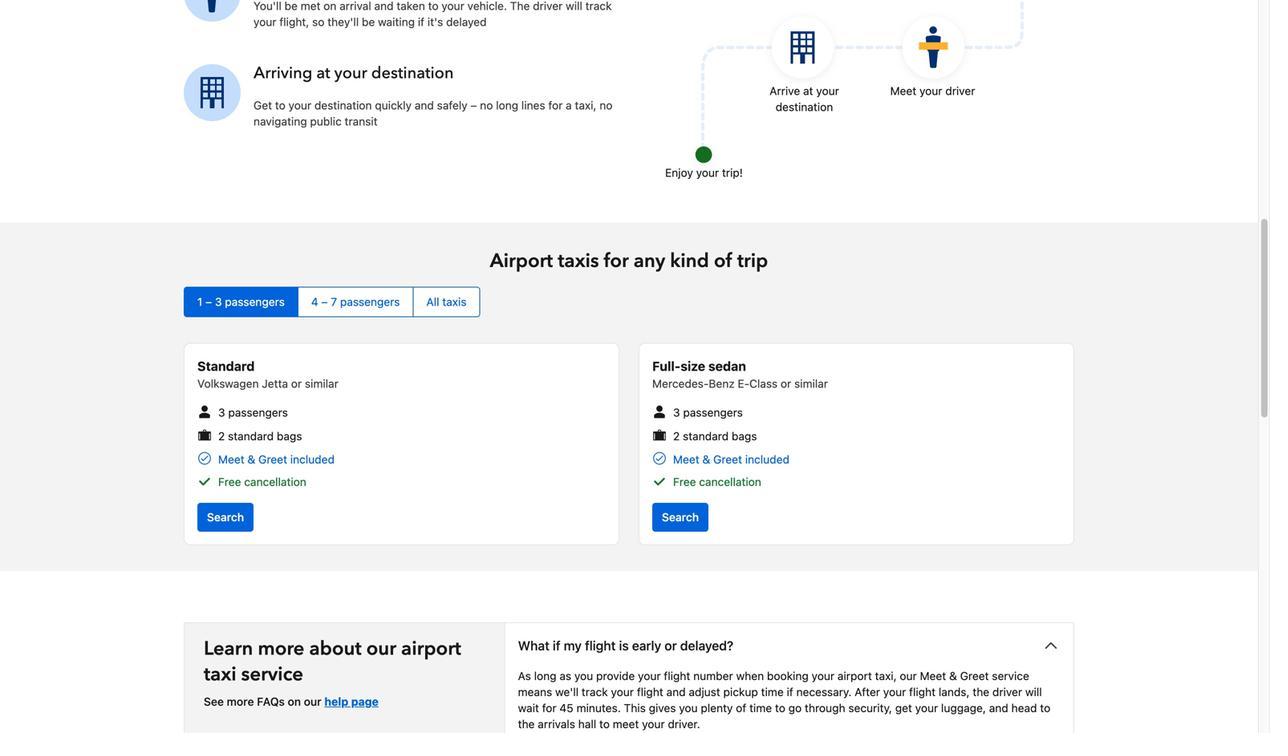 Task type: locate. For each thing, give the bounding box(es) containing it.
2 down mercedes- at the bottom right of page
[[673, 430, 680, 443]]

greet up the lands,
[[960, 670, 989, 683]]

sort results by element
[[184, 287, 1075, 318]]

free cancellation
[[218, 476, 307, 489], [673, 476, 762, 489]]

and left head
[[989, 702, 1009, 715]]

taxi, right a
[[575, 99, 597, 112]]

flight up gives
[[637, 686, 664, 699]]

kind
[[670, 248, 709, 275]]

no right a
[[600, 99, 613, 112]]

0 vertical spatial will
[[566, 0, 583, 13]]

similar right class
[[795, 377, 828, 391]]

at for arriving
[[317, 62, 330, 84]]

1 horizontal spatial at
[[803, 84, 814, 98]]

cancellation
[[244, 476, 307, 489], [699, 476, 762, 489]]

security,
[[849, 702, 893, 715]]

included for jetta
[[290, 453, 335, 467]]

passengers right 1 at the left top of the page
[[225, 295, 285, 309]]

1 horizontal spatial greet
[[714, 453, 742, 467]]

airport
[[490, 248, 553, 275]]

greet down 'jetta'
[[259, 453, 287, 467]]

or inside standard volkswagen jetta or similar
[[291, 377, 302, 391]]

or
[[291, 377, 302, 391], [781, 377, 792, 391], [665, 639, 677, 654]]

1 vertical spatial taxis
[[442, 295, 467, 309]]

0 vertical spatial be
[[285, 0, 298, 13]]

or inside full-size sedan mercedes-benz e-class or similar
[[781, 377, 792, 391]]

will up head
[[1026, 686, 1042, 699]]

long up means
[[534, 670, 557, 683]]

0 horizontal spatial taxis
[[442, 295, 467, 309]]

2 bags from the left
[[732, 430, 757, 443]]

1 horizontal spatial meet & greet included
[[673, 453, 790, 467]]

more
[[258, 636, 305, 663], [227, 696, 254, 709]]

2
[[218, 430, 225, 443], [673, 430, 680, 443]]

to down minutes.
[[600, 718, 610, 731]]

1 horizontal spatial search
[[662, 511, 699, 524]]

on right faqs
[[288, 696, 301, 709]]

booking airport taxi image
[[184, 0, 241, 22], [688, 0, 1025, 171], [184, 64, 241, 121]]

& inside as long as you provide your flight number when booking your airport taxi, our meet & greet service means we'll track your flight and adjust pickup time if necessary. after your flight lands, the driver will wait for 45 minutes. this gives you plenty of time to go through security, get your luggage, and head to the arrivals hall to meet your driver.
[[950, 670, 957, 683]]

1 horizontal spatial more
[[258, 636, 305, 663]]

or right 'jetta'
[[291, 377, 302, 391]]

1 vertical spatial long
[[534, 670, 557, 683]]

taxis inside sort results by element
[[442, 295, 467, 309]]

0 horizontal spatial taxi,
[[575, 99, 597, 112]]

0 horizontal spatial &
[[248, 453, 255, 467]]

1 horizontal spatial 2
[[673, 430, 680, 443]]

0 horizontal spatial at
[[317, 62, 330, 84]]

2 standard from the left
[[683, 430, 729, 443]]

you'll be met on arrival and taken to your vehicle. the driver will track your flight, so they'll be waiting if it's delayed
[[254, 0, 612, 29]]

0 vertical spatial long
[[496, 99, 519, 112]]

1 vertical spatial driver
[[946, 84, 976, 98]]

flight,
[[280, 15, 309, 29]]

1 horizontal spatial no
[[600, 99, 613, 112]]

1 vertical spatial if
[[553, 639, 561, 654]]

1 horizontal spatial 3 passengers
[[673, 406, 743, 419]]

1 horizontal spatial if
[[553, 639, 561, 654]]

learn more about our airport taxi service see more faqs on our help page
[[204, 636, 461, 709]]

0 vertical spatial on
[[324, 0, 337, 13]]

driver inside you'll be met on arrival and taken to your vehicle. the driver will track your flight, so they'll be waiting if it's delayed
[[533, 0, 563, 13]]

what if my flight is early or delayed? element
[[505, 669, 1074, 734]]

at right 'arrive'
[[803, 84, 814, 98]]

2 meet & greet included from the left
[[673, 453, 790, 467]]

standard for volkswagen
[[228, 430, 274, 443]]

1 3 passengers from the left
[[218, 406, 288, 419]]

0 vertical spatial if
[[418, 15, 425, 29]]

0 horizontal spatial cancellation
[[244, 476, 307, 489]]

head
[[1012, 702, 1037, 715]]

destination for arriving at your destination
[[371, 62, 454, 84]]

2 search from the left
[[662, 511, 699, 524]]

2 horizontal spatial our
[[900, 670, 917, 683]]

0 horizontal spatial 2 standard bags
[[218, 430, 302, 443]]

arrivals
[[538, 718, 575, 731]]

0 horizontal spatial 2
[[218, 430, 225, 443]]

they'll
[[328, 15, 359, 29]]

0 vertical spatial track
[[586, 0, 612, 13]]

and left safely
[[415, 99, 434, 112]]

number
[[694, 670, 733, 683]]

& down benz
[[703, 453, 711, 467]]

1 horizontal spatial included
[[745, 453, 790, 467]]

airport
[[401, 636, 461, 663], [838, 670, 872, 683]]

1 2 from the left
[[218, 430, 225, 443]]

0 horizontal spatial search button
[[197, 503, 254, 532]]

3 passengers down 'jetta'
[[218, 406, 288, 419]]

taxis right the all
[[442, 295, 467, 309]]

0 horizontal spatial standard
[[228, 430, 274, 443]]

4
[[311, 295, 318, 309]]

included for sedan
[[745, 453, 790, 467]]

2 horizontal spatial &
[[950, 670, 957, 683]]

on
[[324, 0, 337, 13], [288, 696, 301, 709]]

meet & greet included for sedan
[[673, 453, 790, 467]]

3 down volkswagen
[[218, 406, 225, 419]]

or right class
[[781, 377, 792, 391]]

standard for size
[[683, 430, 729, 443]]

1 horizontal spatial you
[[679, 702, 698, 715]]

greet down benz
[[714, 453, 742, 467]]

1 vertical spatial on
[[288, 696, 301, 709]]

flight inside dropdown button
[[585, 639, 616, 654]]

any
[[634, 248, 666, 275]]

1 horizontal spatial be
[[362, 15, 375, 29]]

transit
[[345, 115, 378, 128]]

you'll
[[254, 0, 282, 13]]

get
[[254, 99, 272, 112]]

service up head
[[992, 670, 1030, 683]]

2 free cancellation from the left
[[673, 476, 762, 489]]

0 vertical spatial time
[[761, 686, 784, 699]]

flight left is
[[585, 639, 616, 654]]

no right safely
[[480, 99, 493, 112]]

the
[[973, 686, 990, 699], [518, 718, 535, 731]]

0 vertical spatial of
[[714, 248, 733, 275]]

the down wait
[[518, 718, 535, 731]]

mercedes-
[[653, 377, 709, 391]]

be
[[285, 0, 298, 13], [362, 15, 375, 29]]

0 horizontal spatial or
[[291, 377, 302, 391]]

it's
[[428, 15, 443, 29]]

taxi,
[[575, 99, 597, 112], [875, 670, 897, 683]]

service inside as long as you provide your flight number when booking your airport taxi, our meet & greet service means we'll track your flight and adjust pickup time if necessary. after your flight lands, the driver will wait for 45 minutes. this gives you plenty of time to go through security, get your luggage, and head to the arrivals hall to meet your driver.
[[992, 670, 1030, 683]]

of down pickup
[[736, 702, 747, 715]]

1 horizontal spatial similar
[[795, 377, 828, 391]]

vehicle.
[[468, 0, 507, 13]]

1 – 3 passengers
[[197, 295, 285, 309]]

1 free from the left
[[218, 476, 241, 489]]

arrive
[[770, 84, 800, 98]]

0 vertical spatial airport
[[401, 636, 461, 663]]

search button
[[197, 503, 254, 532], [653, 503, 709, 532]]

our inside as long as you provide your flight number when booking your airport taxi, our meet & greet service means we'll track your flight and adjust pickup time if necessary. after your flight lands, the driver will wait for 45 minutes. this gives you plenty of time to go through security, get your luggage, and head to the arrivals hall to meet your driver.
[[900, 670, 917, 683]]

0 vertical spatial you
[[575, 670, 593, 683]]

2 horizontal spatial or
[[781, 377, 792, 391]]

get to your destination quickly and safely – no long lines for a taxi, no navigating public transit
[[254, 99, 613, 128]]

0 horizontal spatial similar
[[305, 377, 339, 391]]

bags down e-
[[732, 430, 757, 443]]

2 standard bags down 'jetta'
[[218, 430, 302, 443]]

1 search from the left
[[207, 511, 244, 524]]

my
[[564, 639, 582, 654]]

1 horizontal spatial standard
[[683, 430, 729, 443]]

taxis right "airport"
[[558, 248, 599, 275]]

for inside get to your destination quickly and safely – no long lines for a taxi, no navigating public transit
[[549, 99, 563, 112]]

destination inside get to your destination quickly and safely – no long lines for a taxi, no navigating public transit
[[315, 99, 372, 112]]

destination down 'arrive'
[[776, 100, 833, 114]]

3 passengers down benz
[[673, 406, 743, 419]]

similar
[[305, 377, 339, 391], [795, 377, 828, 391]]

0 horizontal spatial –
[[206, 295, 212, 309]]

time down "booking"
[[761, 686, 784, 699]]

taxi, inside as long as you provide your flight number when booking your airport taxi, our meet & greet service means we'll track your flight and adjust pickup time if necessary. after your flight lands, the driver will wait for 45 minutes. this gives you plenty of time to go through security, get your luggage, and head to the arrivals hall to meet your driver.
[[875, 670, 897, 683]]

2 2 from the left
[[673, 430, 680, 443]]

–
[[471, 99, 477, 112], [206, 295, 212, 309], [321, 295, 328, 309]]

passengers
[[225, 295, 285, 309], [340, 295, 400, 309], [228, 406, 288, 419], [683, 406, 743, 419]]

more right learn
[[258, 636, 305, 663]]

track inside as long as you provide your flight number when booking your airport taxi, our meet & greet service means we'll track your flight and adjust pickup time if necessary. after your flight lands, the driver will wait for 45 minutes. this gives you plenty of time to go through security, get your luggage, and head to the arrivals hall to meet your driver.
[[582, 686, 608, 699]]

through
[[805, 702, 846, 715]]

if left my
[[553, 639, 561, 654]]

to up 'navigating'
[[275, 99, 286, 112]]

0 vertical spatial the
[[973, 686, 990, 699]]

on inside you'll be met on arrival and taken to your vehicle. the driver will track your flight, so they'll be waiting if it's delayed
[[324, 0, 337, 13]]

– right safely
[[471, 99, 477, 112]]

0 vertical spatial taxis
[[558, 248, 599, 275]]

on right met
[[324, 0, 337, 13]]

standard down benz
[[683, 430, 729, 443]]

will right the
[[566, 0, 583, 13]]

standard down volkswagen
[[228, 430, 274, 443]]

2 search button from the left
[[653, 503, 709, 532]]

destination
[[371, 62, 454, 84], [315, 99, 372, 112], [776, 100, 833, 114]]

go
[[789, 702, 802, 715]]

1 vertical spatial you
[[679, 702, 698, 715]]

you right as
[[575, 670, 593, 683]]

2 standard bags down benz
[[673, 430, 757, 443]]

1 standard from the left
[[228, 430, 274, 443]]

1 horizontal spatial airport
[[838, 670, 872, 683]]

for left any
[[604, 248, 629, 275]]

1 horizontal spatial of
[[736, 702, 747, 715]]

you
[[575, 670, 593, 683], [679, 702, 698, 715]]

1 similar from the left
[[305, 377, 339, 391]]

0 horizontal spatial airport
[[401, 636, 461, 663]]

0 horizontal spatial search
[[207, 511, 244, 524]]

if inside as long as you provide your flight number when booking your airport taxi, our meet & greet service means we'll track your flight and adjust pickup time if necessary. after your flight lands, the driver will wait for 45 minutes. this gives you plenty of time to go through security, get your luggage, and head to the arrivals hall to meet your driver.
[[787, 686, 794, 699]]

2 vertical spatial if
[[787, 686, 794, 699]]

1 horizontal spatial taxis
[[558, 248, 599, 275]]

2 cancellation from the left
[[699, 476, 762, 489]]

1 vertical spatial more
[[227, 696, 254, 709]]

– left 7
[[321, 295, 328, 309]]

1 vertical spatial track
[[582, 686, 608, 699]]

more right see
[[227, 696, 254, 709]]

is
[[619, 639, 629, 654]]

get
[[896, 702, 913, 715]]

and inside get to your destination quickly and safely – no long lines for a taxi, no navigating public transit
[[415, 99, 434, 112]]

2 horizontal spatial driver
[[993, 686, 1023, 699]]

jetta
[[262, 377, 288, 391]]

1 horizontal spatial free
[[673, 476, 696, 489]]

you up the "driver."
[[679, 702, 698, 715]]

1 horizontal spatial search button
[[653, 503, 709, 532]]

0 horizontal spatial long
[[496, 99, 519, 112]]

3 for standard
[[218, 406, 225, 419]]

0 horizontal spatial free cancellation
[[218, 476, 307, 489]]

0 horizontal spatial free
[[218, 476, 241, 489]]

what if my flight is early or delayed? button
[[505, 624, 1074, 669]]

to
[[428, 0, 439, 13], [275, 99, 286, 112], [775, 702, 786, 715], [1041, 702, 1051, 715], [600, 718, 610, 731]]

– right 1 at the left top of the page
[[206, 295, 212, 309]]

1 horizontal spatial driver
[[946, 84, 976, 98]]

0 horizontal spatial driver
[[533, 0, 563, 13]]

or right early
[[665, 639, 677, 654]]

bags for sedan
[[732, 430, 757, 443]]

1 horizontal spatial long
[[534, 670, 557, 683]]

of left trip
[[714, 248, 733, 275]]

taxi, up "after" at the bottom right of page
[[875, 670, 897, 683]]

meet inside as long as you provide your flight number when booking your airport taxi, our meet & greet service means we'll track your flight and adjust pickup time if necessary. after your flight lands, the driver will wait for 45 minutes. this gives you plenty of time to go through security, get your luggage, and head to the arrivals hall to meet your driver.
[[920, 670, 947, 683]]

2 for volkswagen
[[218, 430, 225, 443]]

for left 45
[[542, 702, 557, 715]]

about
[[309, 636, 362, 663]]

1 free cancellation from the left
[[218, 476, 307, 489]]

2 vertical spatial driver
[[993, 686, 1023, 699]]

and up gives
[[667, 686, 686, 699]]

destination for arrive at your destination
[[776, 100, 833, 114]]

destination inside arrive at your destination
[[776, 100, 833, 114]]

1 vertical spatial airport
[[838, 670, 872, 683]]

search button for volkswagen
[[197, 503, 254, 532]]

3 down mercedes- at the bottom right of page
[[673, 406, 680, 419]]

1 horizontal spatial bags
[[732, 430, 757, 443]]

and up waiting on the left top
[[374, 0, 394, 13]]

means
[[518, 686, 552, 699]]

1 horizontal spatial cancellation
[[699, 476, 762, 489]]

bags down 'jetta'
[[277, 430, 302, 443]]

0 horizontal spatial of
[[714, 248, 733, 275]]

as long as you provide your flight number when booking your airport taxi, our meet & greet service means we'll track your flight and adjust pickup time if necessary. after your flight lands, the driver will wait for 45 minutes. this gives you plenty of time to go through security, get your luggage, and head to the arrivals hall to meet your driver.
[[518, 670, 1051, 731]]

time down pickup
[[750, 702, 772, 715]]

0 horizontal spatial more
[[227, 696, 254, 709]]

0 horizontal spatial included
[[290, 453, 335, 467]]

1 bags from the left
[[277, 430, 302, 443]]

1 horizontal spatial on
[[324, 0, 337, 13]]

meet & greet included
[[218, 453, 335, 467], [673, 453, 790, 467]]

2 3 passengers from the left
[[673, 406, 743, 419]]

3 inside sort results by element
[[215, 295, 222, 309]]

at right arriving
[[317, 62, 330, 84]]

and
[[374, 0, 394, 13], [415, 99, 434, 112], [667, 686, 686, 699], [989, 702, 1009, 715]]

taxi, inside get to your destination quickly and safely – no long lines for a taxi, no navigating public transit
[[575, 99, 597, 112]]

1 search button from the left
[[197, 503, 254, 532]]

to up it's
[[428, 0, 439, 13]]

0 horizontal spatial on
[[288, 696, 301, 709]]

3 right 1 at the left top of the page
[[215, 295, 222, 309]]

0 horizontal spatial service
[[241, 662, 303, 688]]

1 horizontal spatial –
[[321, 295, 328, 309]]

be up flight,
[[285, 0, 298, 13]]

1 horizontal spatial &
[[703, 453, 711, 467]]

0 horizontal spatial if
[[418, 15, 425, 29]]

0 horizontal spatial will
[[566, 0, 583, 13]]

what if my flight is early or delayed?
[[518, 639, 734, 654]]

2 similar from the left
[[795, 377, 828, 391]]

driver inside as long as you provide your flight number when booking your airport taxi, our meet & greet service means we'll track your flight and adjust pickup time if necessary. after your flight lands, the driver will wait for 45 minutes. this gives you plenty of time to go through security, get your luggage, and head to the arrivals hall to meet your driver.
[[993, 686, 1023, 699]]

long
[[496, 99, 519, 112], [534, 670, 557, 683]]

2 included from the left
[[745, 453, 790, 467]]

wait
[[518, 702, 539, 715]]

& up the lands,
[[950, 670, 957, 683]]

similar inside full-size sedan mercedes-benz e-class or similar
[[795, 377, 828, 391]]

similar right 'jetta'
[[305, 377, 339, 391]]

at inside arrive at your destination
[[803, 84, 814, 98]]

be down the arrival
[[362, 15, 375, 29]]

0 vertical spatial driver
[[533, 0, 563, 13]]

track right the
[[586, 0, 612, 13]]

taxis for airport
[[558, 248, 599, 275]]

1 horizontal spatial our
[[367, 636, 397, 663]]

2 2 standard bags from the left
[[673, 430, 757, 443]]

destination up quickly
[[371, 62, 454, 84]]

meet & greet included down 'jetta'
[[218, 453, 335, 467]]

search for size
[[662, 511, 699, 524]]

our up get
[[900, 670, 917, 683]]

volkswagen
[[197, 377, 259, 391]]

sedan
[[709, 359, 746, 374]]

what
[[518, 639, 550, 654]]

for left a
[[549, 99, 563, 112]]

service up faqs
[[241, 662, 303, 688]]

track up minutes.
[[582, 686, 608, 699]]

2 down volkswagen
[[218, 430, 225, 443]]

after
[[855, 686, 881, 699]]

passengers down benz
[[683, 406, 743, 419]]

to left go
[[775, 702, 786, 715]]

1 vertical spatial our
[[900, 670, 917, 683]]

destination up public
[[315, 99, 372, 112]]

greet for jetta
[[259, 453, 287, 467]]

1 horizontal spatial service
[[992, 670, 1030, 683]]

1 horizontal spatial 2 standard bags
[[673, 430, 757, 443]]

1 meet & greet included from the left
[[218, 453, 335, 467]]

the up luggage,
[[973, 686, 990, 699]]

& down volkswagen
[[248, 453, 255, 467]]

if left it's
[[418, 15, 425, 29]]

standard
[[228, 430, 274, 443], [683, 430, 729, 443]]

our
[[367, 636, 397, 663], [900, 670, 917, 683], [304, 696, 322, 709]]

bags for jetta
[[277, 430, 302, 443]]

our left help
[[304, 696, 322, 709]]

1 horizontal spatial or
[[665, 639, 677, 654]]

or inside dropdown button
[[665, 639, 677, 654]]

0 horizontal spatial greet
[[259, 453, 287, 467]]

1 included from the left
[[290, 453, 335, 467]]

0 horizontal spatial 3 passengers
[[218, 406, 288, 419]]

2 free from the left
[[673, 476, 696, 489]]

1 2 standard bags from the left
[[218, 430, 302, 443]]

long left 'lines'
[[496, 99, 519, 112]]

if down "booking"
[[787, 686, 794, 699]]

2 horizontal spatial greet
[[960, 670, 989, 683]]

1 horizontal spatial will
[[1026, 686, 1042, 699]]

1 cancellation from the left
[[244, 476, 307, 489]]

no
[[480, 99, 493, 112], [600, 99, 613, 112]]

1 vertical spatial of
[[736, 702, 747, 715]]

0 horizontal spatial you
[[575, 670, 593, 683]]

our right about
[[367, 636, 397, 663]]

meet & greet included down benz
[[673, 453, 790, 467]]

driver
[[533, 0, 563, 13], [946, 84, 976, 98], [993, 686, 1023, 699]]

0 vertical spatial taxi,
[[575, 99, 597, 112]]

passengers right 7
[[340, 295, 400, 309]]

1 horizontal spatial taxi,
[[875, 670, 897, 683]]



Task type: vqa. For each thing, say whether or not it's contained in the screenshot.
the top Our
yes



Task type: describe. For each thing, give the bounding box(es) containing it.
– inside get to your destination quickly and safely – no long lines for a taxi, no navigating public transit
[[471, 99, 477, 112]]

taxi
[[204, 662, 237, 688]]

a
[[566, 99, 572, 112]]

full-
[[653, 359, 681, 374]]

as
[[560, 670, 572, 683]]

0 vertical spatial more
[[258, 636, 305, 663]]

meet & greet included for jetta
[[218, 453, 335, 467]]

full-size sedan mercedes-benz e-class or similar
[[653, 359, 828, 391]]

0 horizontal spatial the
[[518, 718, 535, 731]]

airport taxis for any kind of trip
[[490, 248, 768, 275]]

long inside get to your destination quickly and safely – no long lines for a taxi, no navigating public transit
[[496, 99, 519, 112]]

cancellation for jetta
[[244, 476, 307, 489]]

2 no from the left
[[600, 99, 613, 112]]

– for 4 – 7 passengers
[[321, 295, 328, 309]]

the
[[510, 0, 530, 13]]

to inside get to your destination quickly and safely – no long lines for a taxi, no navigating public transit
[[275, 99, 286, 112]]

all taxis
[[427, 295, 467, 309]]

at for arrive
[[803, 84, 814, 98]]

passengers down 'jetta'
[[228, 406, 288, 419]]

search for volkswagen
[[207, 511, 244, 524]]

faqs
[[257, 696, 285, 709]]

& for volkswagen
[[248, 453, 255, 467]]

class
[[750, 377, 778, 391]]

luggage,
[[942, 702, 986, 715]]

airport inside learn more about our airport taxi service see more faqs on our help page
[[401, 636, 461, 663]]

cancellation for sedan
[[699, 476, 762, 489]]

this
[[624, 702, 646, 715]]

free for size
[[673, 476, 696, 489]]

arriving at your destination
[[254, 62, 454, 84]]

size
[[681, 359, 706, 374]]

minutes.
[[577, 702, 621, 715]]

free for volkswagen
[[218, 476, 241, 489]]

met
[[301, 0, 321, 13]]

2 standard bags for sedan
[[673, 430, 757, 443]]

lines
[[522, 99, 545, 112]]

3 passengers for size
[[673, 406, 743, 419]]

will inside as long as you provide your flight number when booking your airport taxi, our meet & greet service means we'll track your flight and adjust pickup time if necessary. after your flight lands, the driver will wait for 45 minutes. this gives you plenty of time to go through security, get your luggage, and head to the arrivals hall to meet your driver.
[[1026, 686, 1042, 699]]

adjust
[[689, 686, 721, 699]]

public
[[310, 115, 342, 128]]

necessary.
[[797, 686, 852, 699]]

booking
[[767, 670, 809, 683]]

greet inside as long as you provide your flight number when booking your airport taxi, our meet & greet service means we'll track your flight and adjust pickup time if necessary. after your flight lands, the driver will wait for 45 minutes. this gives you plenty of time to go through security, get your luggage, and head to the arrivals hall to meet your driver.
[[960, 670, 989, 683]]

– for 1 – 3 passengers
[[206, 295, 212, 309]]

airport inside as long as you provide your flight number when booking your airport taxi, our meet & greet service means we'll track your flight and adjust pickup time if necessary. after your flight lands, the driver will wait for 45 minutes. this gives you plenty of time to go through security, get your luggage, and head to the arrivals hall to meet your driver.
[[838, 670, 872, 683]]

on inside learn more about our airport taxi service see more faqs on our help page
[[288, 696, 301, 709]]

trip
[[737, 248, 768, 275]]

so
[[312, 15, 325, 29]]

flight up get
[[909, 686, 936, 699]]

delayed?
[[680, 639, 734, 654]]

safely
[[437, 99, 468, 112]]

service inside learn more about our airport taxi service see more faqs on our help page
[[241, 662, 303, 688]]

lands,
[[939, 686, 970, 699]]

waiting
[[378, 15, 415, 29]]

arrive at your destination
[[770, 84, 839, 114]]

navigating
[[254, 115, 307, 128]]

2 vertical spatial our
[[304, 696, 322, 709]]

delayed
[[446, 15, 487, 29]]

we'll
[[555, 686, 579, 699]]

when
[[736, 670, 764, 683]]

help
[[325, 696, 349, 709]]

learn
[[204, 636, 253, 663]]

0 horizontal spatial be
[[285, 0, 298, 13]]

1 vertical spatial be
[[362, 15, 375, 29]]

45
[[560, 702, 574, 715]]

1 no from the left
[[480, 99, 493, 112]]

1 vertical spatial time
[[750, 702, 772, 715]]

will inside you'll be met on arrival and taken to your vehicle. the driver will track your flight, so they'll be waiting if it's delayed
[[566, 0, 583, 13]]

4 – 7 passengers
[[311, 295, 400, 309]]

quickly
[[375, 99, 412, 112]]

page
[[351, 696, 379, 709]]

1 vertical spatial for
[[604, 248, 629, 275]]

similar inside standard volkswagen jetta or similar
[[305, 377, 339, 391]]

early
[[632, 639, 662, 654]]

free cancellation for jetta
[[218, 476, 307, 489]]

enjoy
[[665, 166, 693, 179]]

your inside get to your destination quickly and safely – no long lines for a taxi, no navigating public transit
[[289, 99, 312, 112]]

1 horizontal spatial the
[[973, 686, 990, 699]]

& for size
[[703, 453, 711, 467]]

standard
[[197, 359, 255, 374]]

standard volkswagen jetta or similar
[[197, 359, 339, 391]]

greet for sedan
[[714, 453, 742, 467]]

destination for get to your destination quickly and safely – no long lines for a taxi, no navigating public transit
[[315, 99, 372, 112]]

to inside you'll be met on arrival and taken to your vehicle. the driver will track your flight, so they'll be waiting if it's delayed
[[428, 0, 439, 13]]

e-
[[738, 377, 750, 391]]

2 for size
[[673, 430, 680, 443]]

pickup
[[724, 686, 758, 699]]

driver.
[[668, 718, 700, 731]]

your inside arrive at your destination
[[817, 84, 839, 98]]

2 standard bags for jetta
[[218, 430, 302, 443]]

trip!
[[722, 166, 743, 179]]

meet your driver
[[891, 84, 976, 98]]

help page link
[[325, 696, 379, 709]]

taxis for all
[[442, 295, 467, 309]]

0 vertical spatial our
[[367, 636, 397, 663]]

free cancellation for sedan
[[673, 476, 762, 489]]

plenty
[[701, 702, 733, 715]]

3 passengers for volkswagen
[[218, 406, 288, 419]]

track inside you'll be met on arrival and taken to your vehicle. the driver will track your flight, so they'll be waiting if it's delayed
[[586, 0, 612, 13]]

if inside you'll be met on arrival and taken to your vehicle. the driver will track your flight, so they'll be waiting if it's delayed
[[418, 15, 425, 29]]

arrival
[[340, 0, 371, 13]]

flight up adjust
[[664, 670, 691, 683]]

to right head
[[1041, 702, 1051, 715]]

as
[[518, 670, 531, 683]]

long inside as long as you provide your flight number when booking your airport taxi, our meet & greet service means we'll track your flight and adjust pickup time if necessary. after your flight lands, the driver will wait for 45 minutes. this gives you plenty of time to go through security, get your luggage, and head to the arrivals hall to meet your driver.
[[534, 670, 557, 683]]

if inside dropdown button
[[553, 639, 561, 654]]

meet
[[613, 718, 639, 731]]

1
[[197, 295, 203, 309]]

benz
[[709, 377, 735, 391]]

hall
[[578, 718, 597, 731]]

see
[[204, 696, 224, 709]]

taken
[[397, 0, 425, 13]]

7
[[331, 295, 337, 309]]

3 for full-
[[673, 406, 680, 419]]

of inside as long as you provide your flight number when booking your airport taxi, our meet & greet service means we'll track your flight and adjust pickup time if necessary. after your flight lands, the driver will wait for 45 minutes. this gives you plenty of time to go through security, get your luggage, and head to the arrivals hall to meet your driver.
[[736, 702, 747, 715]]

enjoy your trip!
[[665, 166, 743, 179]]

gives
[[649, 702, 676, 715]]

arriving
[[254, 62, 313, 84]]

search button for size
[[653, 503, 709, 532]]

all
[[427, 295, 439, 309]]

and inside you'll be met on arrival and taken to your vehicle. the driver will track your flight, so they'll be waiting if it's delayed
[[374, 0, 394, 13]]

for inside as long as you provide your flight number when booking your airport taxi, our meet & greet service means we'll track your flight and adjust pickup time if necessary. after your flight lands, the driver will wait for 45 minutes. this gives you plenty of time to go through security, get your luggage, and head to the arrivals hall to meet your driver.
[[542, 702, 557, 715]]

provide
[[596, 670, 635, 683]]



